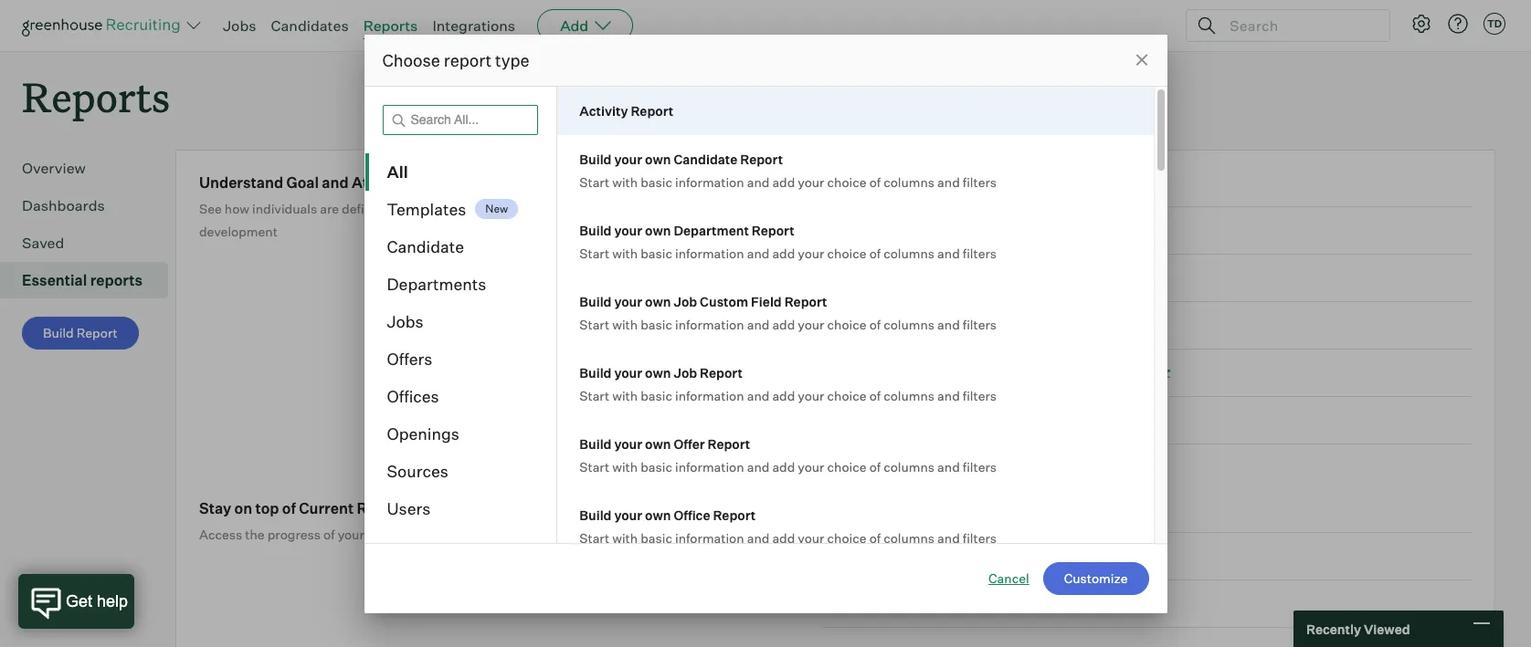 Task type: locate. For each thing, give the bounding box(es) containing it.
with for build your own department report start with basic information and add your choice of columns and filters
[[612, 245, 638, 261]]

6 add from the top
[[772, 530, 795, 546]]

add inside build your own job report start with basic information and add your choice of columns and filters
[[772, 388, 795, 403]]

candidate up team
[[674, 151, 738, 167]]

report inside the build your own candidate report start with basic information and add your choice of columns and filters
[[740, 151, 783, 167]]

own inside build your own job report start with basic information and add your choice of columns and filters
[[645, 365, 671, 381]]

jobs up offers
[[387, 311, 424, 331]]

4 choice from the top
[[827, 388, 867, 403]]

3 filters from the top
[[963, 317, 997, 332]]

of inside the build your own candidate report start with basic information and add your choice of columns and filters
[[870, 174, 881, 190]]

1 vertical spatial time
[[822, 318, 853, 334]]

1 vertical spatial jobs
[[387, 311, 424, 331]]

build inside build your own department report start with basic information and add your choice of columns and filters
[[580, 222, 612, 238]]

build inside build your own job report start with basic information and add your choice of columns and filters
[[580, 365, 612, 381]]

2 information from the top
[[675, 245, 744, 261]]

with inside build your own offer report start with basic information and add your choice of columns and filters
[[612, 459, 638, 475]]

choice inside the build your own candidate report start with basic information and add your choice of columns and filters
[[827, 174, 867, 190]]

start inside the build your own candidate report start with basic information and add your choice of columns and filters
[[580, 174, 610, 190]]

integrations
[[433, 16, 515, 35]]

openings
[[387, 424, 459, 444]]

1 choice from the top
[[827, 174, 867, 190]]

choice inside build your own office report start with basic information and add your choice of columns and filters
[[827, 530, 867, 546]]

reports link
[[363, 16, 418, 35]]

basic for offer
[[641, 459, 672, 475]]

with for build your own offer report start with basic information and add your choice of columns and filters
[[612, 459, 638, 475]]

1 horizontal spatial time
[[951, 176, 982, 191]]

0 horizontal spatial jobs
[[223, 16, 256, 35]]

start for build your own office report start with basic information and add your choice of columns and filters
[[580, 530, 610, 546]]

start inside build your own job report start with basic information and add your choice of columns and filters
[[580, 388, 610, 403]]

start inside build your own department report start with basic information and add your choice of columns and filters
[[580, 245, 610, 261]]

report inside build your own department report start with basic information and add your choice of columns and filters
[[752, 222, 795, 238]]

overview
[[22, 159, 86, 177]]

add down the field
[[772, 317, 795, 332]]

2 start from the top
[[580, 245, 610, 261]]

icon chart image down time to review applications goal attainment link
[[1157, 369, 1170, 378]]

information inside the build your own candidate report start with basic information and add your choice of columns and filters
[[675, 174, 744, 190]]

stay on top of current recruiting activity access the progress of your company's current hiring process
[[199, 500, 567, 543]]

customize button
[[1043, 562, 1149, 595]]

own inside build your own job custom field report start with basic information and add your choice of columns and filters
[[645, 294, 671, 309]]

0 vertical spatial candidate
[[674, 151, 738, 167]]

time to review applications goal attainment
[[822, 318, 1092, 334]]

information up team
[[675, 174, 744, 190]]

essential reports link
[[22, 270, 161, 292]]

1 horizontal spatial goal
[[995, 318, 1022, 334]]

0 horizontal spatial reports
[[22, 69, 170, 123]]

0 vertical spatial job
[[674, 294, 697, 309]]

add for build your own office report
[[772, 530, 795, 546]]

with inside the build your own candidate report start with basic information and add your choice of columns and filters
[[612, 174, 638, 190]]

6 start from the top
[[580, 530, 610, 546]]

Search text field
[[1225, 12, 1373, 39]]

information inside build your own offer report start with basic information and add your choice of columns and filters
[[675, 459, 744, 475]]

3 with from the top
[[612, 317, 638, 332]]

reports
[[90, 272, 143, 290]]

saved link
[[22, 232, 161, 254]]

templates
[[387, 199, 466, 219]]

6 with from the top
[[612, 530, 638, 546]]

add down build your own offer report start with basic information and add your choice of columns and filters
[[772, 530, 795, 546]]

columns
[[884, 174, 935, 190], [884, 245, 935, 261], [884, 317, 935, 332], [884, 388, 935, 403], [884, 459, 935, 475], [884, 530, 935, 546]]

information inside build your own job report start with basic information and add your choice of columns and filters
[[675, 388, 744, 403]]

with inside build your own job report start with basic information and add your choice of columns and filters
[[612, 388, 638, 403]]

type
[[495, 50, 530, 70]]

0 horizontal spatial attainment
[[352, 174, 433, 192]]

start for build your own candidate report start with basic information and add your choice of columns and filters
[[580, 174, 610, 190]]

team
[[701, 201, 732, 217]]

columns for build your own office report start with basic information and add your choice of columns and filters
[[884, 530, 935, 546]]

1 add from the top
[[772, 174, 795, 190]]

personal
[[621, 201, 673, 217]]

activity report
[[580, 103, 674, 118]]

information inside build your own office report start with basic information and add your choice of columns and filters
[[675, 530, 744, 546]]

filters inside build your own offer report start with basic information and add your choice of columns and filters
[[963, 459, 997, 475]]

information for candidate
[[675, 174, 744, 190]]

1 vertical spatial icon chart image
[[1157, 369, 1170, 378]]

information down the custom
[[675, 317, 744, 332]]

0 horizontal spatial candidate
[[387, 236, 464, 256]]

information for office
[[675, 530, 744, 546]]

candidate down templates
[[387, 236, 464, 256]]

company's
[[367, 527, 432, 543]]

process
[[519, 527, 567, 543]]

information inside build your own department report start with basic information and add your choice of columns and filters
[[675, 245, 744, 261]]

information for department
[[675, 245, 744, 261]]

goal inside understand goal and attainment metrics see how individuals are defining and accomplishing goals for their own personal and team development
[[286, 174, 319, 192]]

0 vertical spatial jobs
[[223, 16, 256, 35]]

build for build your own department report start with basic information and add your choice of columns and filters
[[580, 222, 612, 238]]

basic inside the build your own candidate report start with basic information and add your choice of columns and filters
[[641, 174, 672, 190]]

icon chart image
[[990, 179, 1003, 188], [1157, 369, 1170, 378]]

0 horizontal spatial time
[[822, 318, 853, 334]]

basic inside build your own job report start with basic information and add your choice of columns and filters
[[641, 388, 672, 403]]

add button
[[537, 9, 633, 42]]

of
[[870, 174, 881, 190], [870, 245, 881, 261], [870, 317, 881, 332], [870, 388, 881, 403], [870, 459, 881, 475], [282, 500, 296, 518], [324, 527, 335, 543], [870, 530, 881, 546]]

0 vertical spatial goal
[[286, 174, 319, 192]]

build inside build your own job custom field report start with basic information and add your choice of columns and filters
[[580, 294, 612, 309]]

columns inside build your own offer report start with basic information and add your choice of columns and filters
[[884, 459, 935, 475]]

build your own candidate report start with basic information and add your choice of columns and filters
[[580, 151, 997, 190]]

2 filters from the top
[[963, 245, 997, 261]]

2 with from the top
[[612, 245, 638, 261]]

add up build your own department report start with basic information and add your choice of columns and filters
[[772, 174, 795, 190]]

own inside build your own offer report start with basic information and add your choice of columns and filters
[[645, 436, 671, 452]]

1 horizontal spatial attainment
[[1025, 318, 1092, 334]]

filters
[[963, 174, 997, 190], [963, 245, 997, 261], [963, 317, 997, 332], [963, 388, 997, 403], [963, 459, 997, 475], [963, 530, 997, 546]]

add for build your own offer report
[[772, 459, 795, 475]]

filters inside build your own department report start with basic information and add your choice of columns and filters
[[963, 245, 997, 261]]

icon chart image right over
[[990, 179, 1003, 188]]

viewed
[[1364, 622, 1410, 637]]

add inside build your own department report start with basic information and add your choice of columns and filters
[[772, 245, 795, 261]]

information down office
[[675, 530, 744, 546]]

of inside build your own department report start with basic information and add your choice of columns and filters
[[870, 245, 881, 261]]

6 columns from the top
[[884, 530, 935, 546]]

3 columns from the top
[[884, 317, 935, 332]]

5 filters from the top
[[963, 459, 997, 475]]

access
[[199, 527, 242, 543]]

add
[[560, 16, 589, 35]]

add inside build your own offer report start with basic information and add your choice of columns and filters
[[772, 459, 795, 475]]

time
[[951, 176, 982, 191], [822, 318, 853, 334]]

1 job from the top
[[674, 294, 697, 309]]

3 add from the top
[[772, 317, 795, 332]]

2 job from the top
[[674, 365, 697, 381]]

build for build your own job report start with basic information and add your choice of columns and filters
[[580, 365, 612, 381]]

columns for build your own department report start with basic information and add your choice of columns and filters
[[884, 245, 935, 261]]

build report button
[[22, 317, 139, 350]]

start inside build your own offer report start with basic information and add your choice of columns and filters
[[580, 459, 610, 475]]

choose
[[382, 50, 440, 70]]

1 vertical spatial attainment
[[1025, 318, 1092, 334]]

build your own department report start with basic information and add your choice of columns and filters
[[580, 222, 997, 261]]

activity
[[580, 103, 628, 118], [434, 500, 490, 518]]

job inside build your own job report start with basic information and add your choice of columns and filters
[[674, 365, 697, 381]]

report
[[444, 50, 492, 70]]

add inside build your own office report start with basic information and add your choice of columns and filters
[[772, 530, 795, 546]]

basic inside build your own job custom field report start with basic information and add your choice of columns and filters
[[641, 317, 672, 332]]

columns inside the build your own candidate report start with basic information and add your choice of columns and filters
[[884, 174, 935, 190]]

4 with from the top
[[612, 388, 638, 403]]

jobs link
[[223, 16, 256, 35]]

columns inside build your own office report start with basic information and add your choice of columns and filters
[[884, 530, 935, 546]]

goal up 'individuals'
[[286, 174, 319, 192]]

report inside build report button
[[76, 325, 118, 341]]

filters inside build your own job custom field report start with basic information and add your choice of columns and filters
[[963, 317, 997, 332]]

information down department
[[675, 245, 744, 261]]

attainment
[[352, 174, 433, 192], [1025, 318, 1092, 334]]

0 vertical spatial activity
[[580, 103, 628, 118]]

basic for job
[[641, 388, 672, 403]]

own for build your own job custom field report
[[645, 294, 671, 309]]

filters for build your own offer report start with basic information and add your choice of columns and filters
[[963, 459, 997, 475]]

with inside build your own office report start with basic information and add your choice of columns and filters
[[612, 530, 638, 546]]

1 horizontal spatial jobs
[[387, 311, 424, 331]]

your
[[614, 151, 642, 167], [798, 174, 825, 190], [614, 222, 642, 238], [798, 245, 825, 261], [614, 294, 642, 309], [798, 317, 825, 332], [614, 365, 642, 381], [798, 388, 825, 403], [614, 436, 642, 452], [798, 459, 825, 475], [614, 508, 642, 523], [338, 527, 364, 543], [798, 530, 825, 546]]

own inside the build your own candidate report start with basic information and add your choice of columns and filters
[[645, 151, 671, 167]]

choice inside build your own job report start with basic information and add your choice of columns and filters
[[827, 388, 867, 403]]

build your own offer report start with basic information and add your choice of columns and filters
[[580, 436, 997, 475]]

candidates
[[271, 16, 349, 35]]

jobs
[[223, 16, 256, 35], [387, 311, 424, 331]]

accomplishing
[[419, 201, 506, 217]]

1 horizontal spatial candidate
[[674, 151, 738, 167]]

start for build your own job report start with basic information and add your choice of columns and filters
[[580, 388, 610, 403]]

choice inside build your own offer report start with basic information and add your choice of columns and filters
[[827, 459, 867, 475]]

start
[[580, 174, 610, 190], [580, 245, 610, 261], [580, 317, 610, 332], [580, 388, 610, 403], [580, 459, 610, 475], [580, 530, 610, 546]]

1 horizontal spatial activity
[[580, 103, 628, 118]]

1 basic from the top
[[641, 174, 672, 190]]

information up the offer
[[675, 388, 744, 403]]

4 columns from the top
[[884, 388, 935, 403]]

to
[[856, 318, 868, 334]]

basic
[[641, 174, 672, 190], [641, 245, 672, 261], [641, 317, 672, 332], [641, 388, 672, 403], [641, 459, 672, 475], [641, 530, 672, 546]]

5 basic from the top
[[641, 459, 672, 475]]

6 filters from the top
[[963, 530, 997, 546]]

activity up current
[[434, 500, 490, 518]]

own
[[645, 151, 671, 167], [594, 201, 619, 217], [645, 222, 671, 238], [645, 294, 671, 309], [645, 365, 671, 381], [645, 436, 671, 452], [645, 508, 671, 523]]

1 start from the top
[[580, 174, 610, 190]]

1 horizontal spatial icon chart image
[[1157, 369, 1170, 378]]

2 choice from the top
[[827, 245, 867, 261]]

report inside build your own office report start with basic information and add your choice of columns and filters
[[713, 508, 756, 523]]

reports down greenhouse recruiting image
[[22, 69, 170, 123]]

start inside build your own job custom field report start with basic information and add your choice of columns and filters
[[580, 317, 610, 332]]

3 choice from the top
[[827, 317, 867, 332]]

add up build your own office report start with basic information and add your choice of columns and filters
[[772, 459, 795, 475]]

build inside build your own offer report start with basic information and add your choice of columns and filters
[[580, 436, 612, 452]]

with inside build your own department report start with basic information and add your choice of columns and filters
[[612, 245, 638, 261]]

choice inside build your own department report start with basic information and add your choice of columns and filters
[[827, 245, 867, 261]]

with for build your own job report start with basic information and add your choice of columns and filters
[[612, 388, 638, 403]]

goal inside time to review applications goal attainment link
[[995, 318, 1022, 334]]

3 information from the top
[[675, 317, 744, 332]]

0 horizontal spatial icon chart image
[[990, 179, 1003, 188]]

6 choice from the top
[[827, 530, 867, 546]]

1 columns from the top
[[884, 174, 935, 190]]

choose report type dialog
[[364, 34, 1167, 614]]

report inside build your own job custom field report start with basic information and add your choice of columns and filters
[[785, 294, 827, 309]]

information for job
[[675, 388, 744, 403]]

time right over
[[951, 176, 982, 191]]

0 vertical spatial time
[[951, 176, 982, 191]]

basic for department
[[641, 245, 672, 261]]

build
[[580, 151, 612, 167], [580, 222, 612, 238], [580, 294, 612, 309], [43, 325, 74, 341], [580, 365, 612, 381], [580, 436, 612, 452], [580, 508, 612, 523]]

goals
[[509, 201, 541, 217]]

basic inside build your own department report start with basic information and add your choice of columns and filters
[[641, 245, 672, 261]]

goal right applications
[[995, 318, 1022, 334]]

filters for build your own office report start with basic information and add your choice of columns and filters
[[963, 530, 997, 546]]

1 with from the top
[[612, 174, 638, 190]]

choice for build your own offer report
[[827, 459, 867, 475]]

2 columns from the top
[[884, 245, 935, 261]]

1 information from the top
[[675, 174, 744, 190]]

basic inside build your own offer report start with basic information and add your choice of columns and filters
[[641, 459, 672, 475]]

Search All... text field
[[382, 105, 538, 135]]

the
[[245, 527, 265, 543]]

0 vertical spatial attainment
[[352, 174, 433, 192]]

of inside build your own job custom field report start with basic information and add your choice of columns and filters
[[870, 317, 881, 332]]

review
[[871, 318, 914, 334]]

5 choice from the top
[[827, 459, 867, 475]]

department
[[674, 222, 749, 238]]

their
[[563, 201, 591, 217]]

0 horizontal spatial activity
[[434, 500, 490, 518]]

columns inside build your own department report start with basic information and add your choice of columns and filters
[[884, 245, 935, 261]]

report
[[631, 103, 674, 118], [740, 151, 783, 167], [752, 222, 795, 238], [785, 294, 827, 309], [76, 325, 118, 341], [700, 365, 743, 381], [708, 436, 750, 452], [713, 508, 756, 523]]

own inside build your own office report start with basic information and add your choice of columns and filters
[[645, 508, 671, 523]]

with
[[612, 174, 638, 190], [612, 245, 638, 261], [612, 317, 638, 332], [612, 388, 638, 403], [612, 459, 638, 475], [612, 530, 638, 546]]

6 information from the top
[[675, 530, 744, 546]]

build inside the build your own candidate report start with basic information and add your choice of columns and filters
[[580, 151, 612, 167]]

activity down add popup button at the top left of the page
[[580, 103, 628, 118]]

1 vertical spatial goal
[[995, 318, 1022, 334]]

own inside build your own department report start with basic information and add your choice of columns and filters
[[645, 222, 671, 238]]

filters inside build your own job report start with basic information and add your choice of columns and filters
[[963, 388, 997, 403]]

5 columns from the top
[[884, 459, 935, 475]]

information down the offer
[[675, 459, 744, 475]]

choice for build your own candidate report
[[827, 174, 867, 190]]

2 basic from the top
[[641, 245, 672, 261]]

start inside build your own office report start with basic information and add your choice of columns and filters
[[580, 530, 610, 546]]

4 start from the top
[[580, 388, 610, 403]]

all
[[387, 161, 408, 181]]

5 start from the top
[[580, 459, 610, 475]]

users
[[387, 498, 431, 519]]

time left "to"
[[822, 318, 853, 334]]

jobs inside choose report type dialog
[[387, 311, 424, 331]]

1 filters from the top
[[963, 174, 997, 190]]

goal
[[286, 174, 319, 192], [995, 318, 1022, 334]]

4 add from the top
[[772, 388, 795, 403]]

reports
[[363, 16, 418, 35], [22, 69, 170, 123]]

reports up 'choose'
[[363, 16, 418, 35]]

columns inside build your own job report start with basic information and add your choice of columns and filters
[[884, 388, 935, 403]]

attainment inside understand goal and attainment metrics see how individuals are defining and accomplishing goals for their own personal and team development
[[352, 174, 433, 192]]

job
[[674, 294, 697, 309], [674, 365, 697, 381]]

3 basic from the top
[[641, 317, 672, 332]]

4 filters from the top
[[963, 388, 997, 403]]

essential
[[22, 272, 87, 290]]

columns for build your own candidate report start with basic information and add your choice of columns and filters
[[884, 174, 935, 190]]

start for build your own department report start with basic information and add your choice of columns and filters
[[580, 245, 610, 261]]

job up the offer
[[674, 365, 697, 381]]

information
[[675, 174, 744, 190], [675, 245, 744, 261], [675, 317, 744, 332], [675, 388, 744, 403], [675, 459, 744, 475], [675, 530, 744, 546]]

job for report
[[674, 365, 697, 381]]

jobs left candidates link
[[223, 16, 256, 35]]

5 add from the top
[[772, 459, 795, 475]]

filters inside the build your own candidate report start with basic information and add your choice of columns and filters
[[963, 174, 997, 190]]

essential reports
[[22, 272, 143, 290]]

current
[[435, 527, 479, 543]]

choice
[[827, 174, 867, 190], [827, 245, 867, 261], [827, 317, 867, 332], [827, 388, 867, 403], [827, 459, 867, 475], [827, 530, 867, 546]]

own for build your own job report
[[645, 365, 671, 381]]

choice for build your own office report
[[827, 530, 867, 546]]

0 vertical spatial reports
[[363, 16, 418, 35]]

choice for build your own job report
[[827, 388, 867, 403]]

build inside build your own office report start with basic information and add your choice of columns and filters
[[580, 508, 612, 523]]

basic inside build your own office report start with basic information and add your choice of columns and filters
[[641, 530, 672, 546]]

columns inside build your own job custom field report start with basic information and add your choice of columns and filters
[[884, 317, 935, 332]]

filters inside build your own office report start with basic information and add your choice of columns and filters
[[963, 530, 997, 546]]

own inside understand goal and attainment metrics see how individuals are defining and accomplishing goals for their own personal and team development
[[594, 201, 619, 217]]

add up build your own offer report start with basic information and add your choice of columns and filters
[[772, 388, 795, 403]]

progress
[[267, 527, 321, 543]]

add up the field
[[772, 245, 795, 261]]

job left the custom
[[674, 294, 697, 309]]

build inside button
[[43, 325, 74, 341]]

3 start from the top
[[580, 317, 610, 332]]

4 basic from the top
[[641, 388, 672, 403]]

5 information from the top
[[675, 459, 744, 475]]

your inside stay on top of current recruiting activity access the progress of your company's current hiring process
[[338, 527, 364, 543]]

build for build report
[[43, 325, 74, 341]]

add inside the build your own candidate report start with basic information and add your choice of columns and filters
[[772, 174, 795, 190]]

filters for build your own candidate report start with basic information and add your choice of columns and filters
[[963, 174, 997, 190]]

2 add from the top
[[772, 245, 795, 261]]

0 horizontal spatial goal
[[286, 174, 319, 192]]

4 information from the top
[[675, 388, 744, 403]]

job inside build your own job custom field report start with basic information and add your choice of columns and filters
[[674, 294, 697, 309]]

6 basic from the top
[[641, 530, 672, 546]]

0 vertical spatial icon chart image
[[990, 179, 1003, 188]]

1 vertical spatial activity
[[434, 500, 490, 518]]

5 with from the top
[[612, 459, 638, 475]]

1 vertical spatial job
[[674, 365, 697, 381]]



Task type: vqa. For each thing, say whether or not it's contained in the screenshot.
Share your link with people interested in working at your company Every time someone clicks on your link and applies for a job, your hiring team can track you as a source.
no



Task type: describe. For each thing, give the bounding box(es) containing it.
of inside build your own office report start with basic information and add your choice of columns and filters
[[870, 530, 881, 546]]

information for offer
[[675, 459, 744, 475]]

current
[[299, 500, 354, 518]]

td
[[1487, 17, 1502, 30]]

for
[[544, 201, 560, 217]]

add for build your own candidate report
[[772, 174, 795, 190]]

custom
[[700, 294, 748, 309]]

basic for office
[[641, 530, 672, 546]]

choice for build your own department report
[[827, 245, 867, 261]]

understand goal and attainment metrics see how individuals are defining and accomplishing goals for their own personal and team development
[[199, 174, 732, 240]]

activity inside stay on top of current recruiting activity access the progress of your company's current hiring process
[[434, 500, 490, 518]]

applications
[[917, 318, 992, 334]]

candidate inside the build your own candidate report start with basic information and add your choice of columns and filters
[[674, 151, 738, 167]]

report inside build your own offer report start with basic information and add your choice of columns and filters
[[708, 436, 750, 452]]

information inside build your own job custom field report start with basic information and add your choice of columns and filters
[[675, 317, 744, 332]]

choose report type
[[382, 50, 530, 70]]

build for build your own candidate report start with basic information and add your choice of columns and filters
[[580, 151, 612, 167]]

customize
[[1064, 571, 1128, 586]]

build for build your own office report start with basic information and add your choice of columns and filters
[[580, 508, 612, 523]]

build report
[[43, 325, 118, 341]]

understand
[[199, 174, 283, 192]]

start for build your own offer report start with basic information and add your choice of columns and filters
[[580, 459, 610, 475]]

basic for candidate
[[641, 174, 672, 190]]

defining
[[342, 201, 391, 217]]

integrations link
[[433, 16, 515, 35]]

cancel
[[989, 571, 1029, 586]]

build for build your own offer report start with basic information and add your choice of columns and filters
[[580, 436, 612, 452]]

of inside build your own offer report start with basic information and add your choice of columns and filters
[[870, 459, 881, 475]]

offers
[[387, 349, 432, 369]]

overview link
[[22, 157, 161, 179]]

own for build your own candidate report
[[645, 151, 671, 167]]

individual
[[822, 176, 881, 191]]

time inside time to review applications goal attainment link
[[822, 318, 853, 334]]

filters for build your own job report start with basic information and add your choice of columns and filters
[[963, 388, 997, 403]]

see
[[199, 201, 222, 217]]

columns for build your own offer report start with basic information and add your choice of columns and filters
[[884, 459, 935, 475]]

report inside build your own job report start with basic information and add your choice of columns and filters
[[700, 365, 743, 381]]

filters for build your own department report start with basic information and add your choice of columns and filters
[[963, 245, 997, 261]]

greenhouse recruiting image
[[22, 15, 186, 37]]

of inside build your own job report start with basic information and add your choice of columns and filters
[[870, 388, 881, 403]]

field
[[751, 294, 782, 309]]

how
[[225, 201, 249, 217]]

build your own office report start with basic information and add your choice of columns and filters
[[580, 508, 997, 546]]

on
[[234, 500, 252, 518]]

configure image
[[1411, 13, 1433, 35]]

recruiting
[[357, 500, 431, 518]]

are
[[320, 201, 339, 217]]

job for custom
[[674, 294, 697, 309]]

offer
[[674, 436, 705, 452]]

top
[[255, 500, 279, 518]]

activity inside choose report type dialog
[[580, 103, 628, 118]]

hiring
[[482, 527, 516, 543]]

add for build your own job report
[[772, 388, 795, 403]]

sources
[[387, 461, 449, 481]]

choice inside build your own job custom field report start with basic information and add your choice of columns and filters
[[827, 317, 867, 332]]

own for build your own office report
[[645, 508, 671, 523]]

dashboards
[[22, 197, 105, 215]]

metrics
[[436, 174, 489, 192]]

departments
[[387, 274, 486, 294]]

goals
[[883, 176, 917, 191]]

dashboards link
[[22, 195, 161, 217]]

over
[[920, 176, 949, 191]]

add for build your own department report
[[772, 245, 795, 261]]

td button
[[1480, 9, 1509, 38]]

time to review applications goal attainment link
[[822, 303, 1472, 350]]

columns for build your own job report start with basic information and add your choice of columns and filters
[[884, 388, 935, 403]]

with for build your own office report start with basic information and add your choice of columns and filters
[[612, 530, 638, 546]]

individuals
[[252, 201, 317, 217]]

icon chart link
[[822, 350, 1472, 398]]

1 horizontal spatial reports
[[363, 16, 418, 35]]

cancel link
[[989, 570, 1029, 588]]

1 vertical spatial reports
[[22, 69, 170, 123]]

1 vertical spatial candidate
[[387, 236, 464, 256]]

build your own job custom field report start with basic information and add your choice of columns and filters
[[580, 294, 997, 332]]

add inside build your own job custom field report start with basic information and add your choice of columns and filters
[[772, 317, 795, 332]]

td button
[[1484, 13, 1506, 35]]

candidates link
[[271, 16, 349, 35]]

recently viewed
[[1307, 622, 1410, 637]]

build your own job report start with basic information and add your choice of columns and filters
[[580, 365, 997, 403]]

build for build your own job custom field report start with basic information and add your choice of columns and filters
[[580, 294, 612, 309]]

individual goals over time
[[822, 176, 982, 191]]

with inside build your own job custom field report start with basic information and add your choice of columns and filters
[[612, 317, 638, 332]]

saved
[[22, 234, 64, 252]]

offices
[[387, 386, 439, 406]]

with for build your own candidate report start with basic information and add your choice of columns and filters
[[612, 174, 638, 190]]

own for build your own offer report
[[645, 436, 671, 452]]

attainment inside time to review applications goal attainment link
[[1025, 318, 1092, 334]]

stay
[[199, 500, 231, 518]]

own for build your own department report
[[645, 222, 671, 238]]

office
[[674, 508, 710, 523]]

development
[[199, 224, 278, 240]]

new
[[485, 202, 508, 216]]

recently
[[1307, 622, 1361, 637]]



